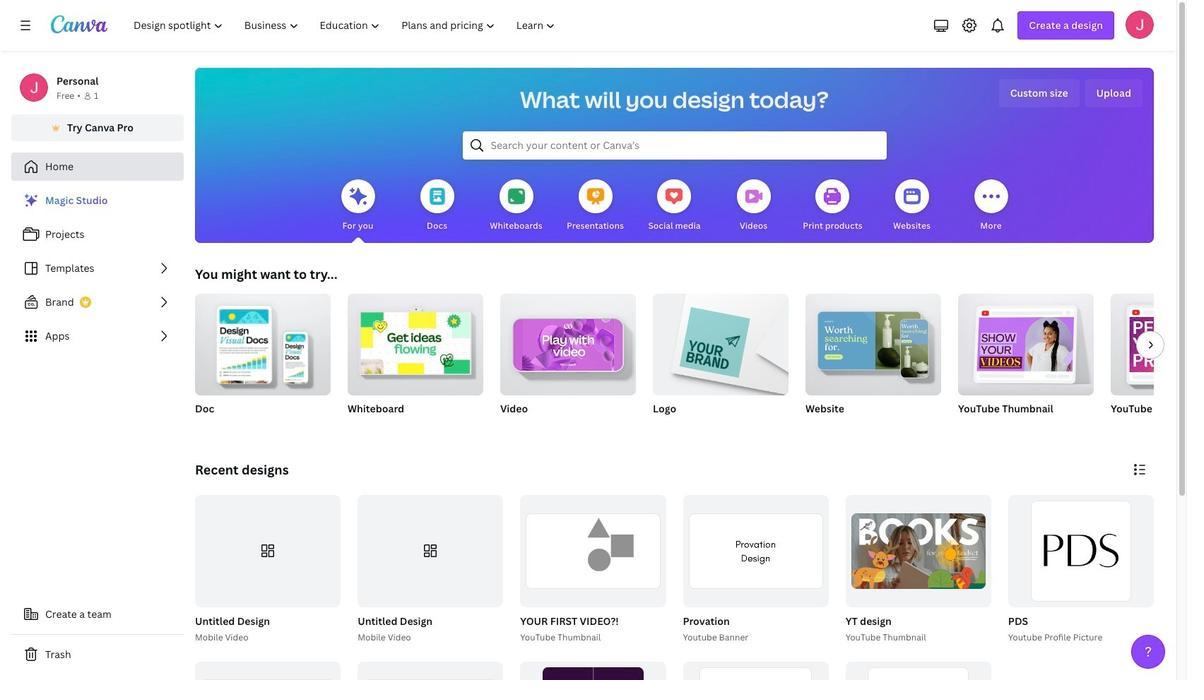 Task type: vqa. For each thing, say whether or not it's contained in the screenshot.
James Peterson image
yes



Task type: describe. For each thing, give the bounding box(es) containing it.
james peterson image
[[1126, 11, 1154, 39]]

Search search field
[[491, 132, 858, 159]]



Task type: locate. For each thing, give the bounding box(es) containing it.
group
[[195, 288, 331, 434], [195, 288, 331, 396], [653, 288, 789, 434], [653, 288, 789, 396], [806, 288, 941, 434], [806, 288, 941, 396], [958, 288, 1094, 434], [958, 288, 1094, 396], [348, 294, 483, 434], [348, 294, 483, 396], [500, 294, 636, 434], [1111, 294, 1187, 434], [1111, 294, 1187, 396], [192, 495, 341, 645], [195, 495, 341, 608], [355, 495, 503, 645], [518, 495, 666, 645], [680, 495, 829, 645], [683, 495, 829, 608], [843, 495, 991, 645], [846, 495, 991, 608], [1006, 495, 1154, 645], [1008, 495, 1154, 608], [520, 662, 666, 681], [683, 662, 829, 681], [846, 662, 991, 681]]

list
[[11, 187, 184, 351]]

None search field
[[463, 131, 887, 160]]

top level navigation element
[[124, 11, 568, 40]]



